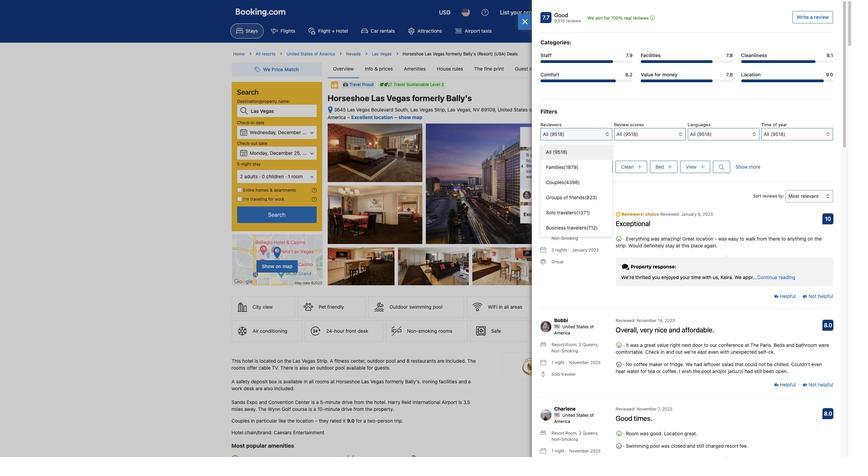 Task type: locate. For each thing, give the bounding box(es) containing it.
scored 7.7 element
[[541, 12, 552, 23], [593, 132, 604, 143]]

(9518) for review scores
[[624, 131, 638, 137]]

0 horizontal spatial hotel
[[232, 430, 243, 436]]

all inside this hotel is located on the las vegas strip. a fitness center, outdoor pool and 8 restaurants are included. the rooms offer cable tv. there is also an outdoor pool available for guests. a safety deposit box is available in all rooms at horseshoe las vegas formerly bally's. ironing facilities and a work desk are also included. sands expo and convention center is a 5-minute drive from the hotel. harry reid international airport is 3.5 miles away. the wynn golf course is a 10-minute drive from the property.
[[309, 379, 314, 385]]

chain/brand:
[[245, 430, 273, 436]]

in inside it was a great value right next door to our conference at the paris. beds and bathroom were comfortable. check in and out we're east even with …
[[569, 168, 572, 174]]

paris. inside it was a great value right next door to our conference at the paris. beds and bathroom were comfortable. check in and out we're east even with …
[[579, 158, 591, 163]]

out inside it was a great value right next door to our conference at the paris. beds and bathroom were comfortable. check in and out we're east even with …
[[583, 168, 589, 174]]

in right wifi in the bottom of the page
[[499, 304, 503, 310]]

review scores
[[614, 122, 644, 127]]

0 horizontal spatial still
[[697, 443, 705, 449]]

stay inside search section
[[253, 162, 261, 167]]

3645 las vegas boulevard south, las vegas strip, las vegas, nv 89109, united states of america
[[328, 107, 534, 120]]

9,515 up topic
[[563, 138, 574, 143]]

were inside it was a great value right next door to our conference at the paris. beds and bathroom were comfortable. check in and out we're east even with unexpected self-ck.
[[819, 342, 830, 348]]

0 horizontal spatial conference
[[540, 158, 564, 163]]

1 vertical spatial right
[[670, 342, 681, 348]]

0 vertical spatial room
[[546, 164, 559, 170]]

bathroom for it was a great value right next door to our conference at the paris. beds and bathroom were comfortable. check in and out we're east even with unexpected self-ck.
[[796, 342, 818, 348]]

we're inside it was a great value right next door to our conference at the paris. beds and bathroom were comfortable. check in and out we're east even with …
[[527, 174, 538, 179]]

1 horizontal spatial all (9518) button
[[688, 128, 760, 141]]

stay down amazing!
[[666, 243, 675, 249]]

fitness
[[335, 358, 349, 364]]

at inside everything was amazing! great location - was easy to walk from there to anything on the strip. would definitely stay at this place again.
[[676, 243, 681, 249]]

outdoor swimming pool
[[390, 304, 443, 310]]

a inside it was a great value right next door to our conference at the paris. beds and bathroom were comfortable. check in and out we're east even with …
[[540, 152, 542, 158]]

check-in date
[[237, 120, 264, 125]]

out for it was a great value right next door to our conference at the paris. beds and bathroom were comfortable. check in and out we're east even with unexpected self-ck.
[[676, 349, 683, 355]]

bobbi left groups
[[534, 193, 545, 198]]

0 horizontal spatial location
[[664, 431, 683, 437]]

horseshoe up amenities
[[403, 51, 424, 56]]

map
[[412, 114, 423, 120], [283, 263, 293, 269]]

paris. for unexpected
[[760, 342, 773, 348]]

scored 8.0 element
[[823, 320, 834, 331], [823, 409, 834, 420]]

1 vertical spatial minute
[[325, 406, 340, 412]]

we aim for 100% real reviews button
[[588, 14, 655, 21]]

1 check- from the top
[[237, 120, 251, 125]]

amenities
[[268, 443, 294, 449]]

value up families (1879)
[[556, 152, 567, 158]]

+54
[[560, 263, 572, 270]]

0 horizontal spatial we're
[[527, 174, 538, 179]]

las inside las vegas link
[[372, 51, 379, 56]]

room down select
[[546, 164, 559, 170]]

not for first not helpful button from the bottom of the list of reviews region
[[809, 382, 817, 388]]

check up couples (4398)
[[554, 168, 567, 174]]

great up families
[[544, 152, 554, 158]]

offer
[[247, 365, 257, 371]]

rooms down an
[[315, 379, 329, 385]]

good inside list of reviews region
[[616, 415, 633, 423]]

comfort 8.2 meter
[[541, 80, 633, 82]]

check-
[[237, 120, 251, 125], [237, 141, 251, 146]]

0 vertical spatial horseshoe
[[403, 51, 424, 56]]

2 helpful button from the top
[[774, 382, 796, 388]]

write a review button
[[793, 11, 834, 23]]

walk
[[746, 236, 756, 242]]

9.0 down 8.1
[[826, 72, 834, 77]]

all inside all (9518) dropdown button
[[543, 131, 549, 137]]

january left 6,
[[682, 212, 697, 217]]

0 vertical spatial east
[[539, 174, 548, 179]]

0 horizontal spatial all
[[309, 379, 314, 385]]

even up the leftover
[[709, 349, 719, 355]]

value
[[556, 152, 567, 158], [657, 342, 669, 348]]

0 horizontal spatial your
[[511, 9, 522, 15]]

america inside 3645 las vegas boulevard south, las vegas strip, las vegas, nv 89109, united states of america
[[328, 114, 346, 120]]

0 vertical spatial couples
[[546, 179, 564, 185]]

right up (1879)
[[568, 152, 578, 158]]

1 vertical spatial on
[[276, 263, 281, 269]]

were for it was a great value right next door to our conference at the paris. beds and bathroom were comfortable. check in and out we're east even with …
[[569, 163, 579, 169]]

solo inside list of reviews region
[[552, 372, 560, 377]]

2 check- from the top
[[237, 141, 251, 146]]

2 not from the top
[[809, 382, 817, 388]]

the
[[474, 66, 483, 72], [570, 158, 578, 163], [751, 342, 759, 348], [468, 358, 476, 364], [258, 406, 267, 412]]

is left 3.5
[[459, 400, 462, 405]]

december left 20, in the top of the page
[[278, 130, 301, 135]]

list your property
[[500, 9, 546, 15]]

write
[[797, 14, 809, 20]]

east down families
[[539, 174, 548, 179]]

1 horizontal spatial our
[[710, 342, 717, 348]]

to inside it was a great value right next door to our conference at the paris. beds and bathroom were comfortable. check in and out we're east even with …
[[527, 158, 531, 163]]

on inside search section
[[276, 263, 281, 269]]

valign  initial image
[[330, 81, 339, 89]]

for down coffee on the right bottom
[[641, 369, 647, 375]]

bathtub button
[[547, 297, 611, 318]]

for right value at the top right
[[655, 72, 661, 77]]

response:
[[653, 264, 677, 270]]

right for …
[[568, 152, 578, 158]]

1 vertical spatial rated good element
[[524, 131, 590, 139]]

1 inside button
[[288, 174, 290, 179]]

0 vertical spatial work
[[275, 197, 284, 202]]

1 horizontal spatial airport
[[465, 28, 480, 34]]

1 vertical spatial not helpful button
[[803, 382, 834, 388]]

night for overall, very nice and affordable.
[[555, 360, 565, 366]]

scores
[[630, 122, 644, 127]]

baggage storage button
[[537, 321, 611, 342]]

next for …
[[579, 152, 588, 158]]

with
[[560, 174, 569, 179], [703, 275, 712, 280], [720, 349, 730, 355]]

our for unexpected
[[710, 342, 717, 348]]

air
[[253, 328, 259, 334]]

was inside it was a great value right next door to our conference at the paris. beds and bathroom were comfortable. check in and out we're east even with unexpected self-ck.
[[630, 342, 639, 348]]

paris. inside it was a great value right next door to our conference at the paris. beds and bathroom were comfortable. check in and out we're east even with unexpected self-ck.
[[760, 342, 773, 348]]

work down the safety
[[232, 386, 242, 392]]

groups
[[546, 195, 562, 200]]

10
[[825, 216, 832, 222]]

no coffee maker or fridge. we had leftover salad that could not be chilled. couldn't even hear water for tea or coffee. i wish the pool and/or jacuzzi had still been open.
[[616, 362, 822, 375]]

conference up unexpected
[[719, 342, 744, 348]]

fee.
[[740, 443, 748, 449]]

all (9518) inside dropdown button
[[543, 131, 565, 137]]

good left times.
[[616, 415, 633, 423]]

in up center
[[304, 379, 308, 385]]

outdoor up guests.
[[367, 358, 385, 364]]

guest reviews
[[541, 191, 578, 197]]

0 vertical spatial date
[[256, 120, 264, 125]]

we inside the no coffee maker or fridge. we had leftover salad that could not be chilled. couldn't even hear water for tea or coffee. i wish the pool and/or jacuzzi had still been open.
[[686, 362, 693, 368]]

1 vertical spatial helpful
[[779, 382, 796, 388]]

location up closed
[[664, 431, 683, 437]]

solo inside the 'filter reviews' region
[[546, 210, 556, 216]]

value down "nice"
[[657, 342, 669, 348]]

good 9,515 reviews left sign
[[555, 12, 581, 23]]

1 vertical spatial check
[[646, 349, 660, 355]]

location up entertainment
[[296, 418, 314, 424]]

0 vertical spatial not
[[809, 293, 817, 299]]

great inside it was a great value right next door to our conference at the paris. beds and bathroom were comfortable. check in and out we're east even with …
[[544, 152, 554, 158]]

helpful button for first not helpful button from the bottom of the list of reviews region
[[774, 382, 796, 388]]

horseshoe up 3645
[[328, 93, 370, 103]]

paris.
[[579, 158, 591, 163], [760, 342, 773, 348]]

horseshoe las vegas formerly bally's (resort) (usa) deals link
[[403, 51, 518, 56]]

1 vertical spatial had
[[745, 369, 753, 375]]

at inside this hotel is located on the las vegas strip. a fitness center, outdoor pool and 8 restaurants are included. the rooms offer cable tv. there is also an outdoor pool available for guests. a safety deposit box is available in all rooms at horseshoe las vegas formerly bally's. ironing facilities and a work desk are also included. sands expo and convention center is a 5-minute drive from the hotel. harry reid international airport is 3.5 miles away. the wynn golf course is a 10-minute drive from the property.
[[331, 379, 335, 385]]

100%
[[611, 15, 623, 21]]

1 horizontal spatial work
[[275, 197, 284, 202]]

door for …
[[589, 152, 599, 158]]

facilities 7.8 meter
[[641, 60, 733, 63]]

conference inside it was a great value right next door to our conference at the paris. beds and bathroom were comfortable. check in and out we're east even with …
[[540, 158, 564, 163]]

good right property at the right of the page
[[555, 12, 568, 18]]

2 vertical spatial night
[[555, 449, 565, 454]]

0 vertical spatial 1 night · november 2023
[[552, 360, 601, 366]]

close image
[[522, 19, 528, 24]]

show more
[[736, 164, 761, 170]]

conference for …
[[540, 158, 564, 163]]

rated good element left sign
[[555, 11, 581, 19]]

0 vertical spatial conference
[[540, 158, 564, 163]]

this hotel is located on the las vegas strip. a fitness center, outdoor pool and 8 restaurants are included. the rooms offer cable tv. there is also an outdoor pool available for guests. a safety deposit box is available in all rooms at horseshoe las vegas formerly bally's. ironing facilities and a work desk are also included. sands expo and convention center is a 5-minute drive from the hotel. harry reid international airport is 3.5 miles away. the wynn golf course is a 10-minute drive from the property.
[[232, 358, 477, 412]]

out inside it was a great value right next door to our conference at the paris. beds and bathroom were comfortable. check in and out we're east even with unexpected self-ck.
[[676, 349, 683, 355]]

it for it was a great value right next door to our conference at the paris. beds and bathroom were comfortable. check in and out we're east even with unexpected self-ck.
[[626, 342, 629, 348]]

comfortable. right previous image
[[527, 168, 553, 174]]

we're for unexpected
[[684, 349, 696, 355]]

entire homes & apartments
[[243, 188, 296, 193]]

0 horizontal spatial search
[[237, 88, 259, 96]]

the inside the no coffee maker or fridge. we had leftover salad that could not be chilled. couldn't even hear water for tea or coffee. i wish the pool and/or jacuzzi had still been open.
[[693, 369, 700, 375]]

check- for out
[[237, 141, 251, 146]]

wish
[[682, 369, 692, 375]]

8.0 for good times.
[[824, 411, 833, 417]]

reviews
[[633, 15, 649, 21], [566, 18, 581, 23], [530, 66, 547, 72], [575, 138, 590, 143], [558, 191, 578, 197], [763, 194, 778, 199]]

+54 photos
[[560, 263, 593, 270]]

beds inside it was a great value right next door to our conference at the paris. beds and bathroom were comfortable. check in and out we're east even with …
[[527, 163, 537, 169]]

24-hour front desk button
[[305, 321, 383, 342]]

even right couldn't
[[812, 362, 822, 368]]

pool inside the no coffee maker or fridge. we had leftover salad that could not be chilled. couldn't even hear water for tea or coffee. i wish the pool and/or jacuzzi had still been open.
[[702, 369, 711, 375]]

0 vertical spatial drive
[[342, 400, 353, 405]]

december for monday,
[[270, 150, 293, 156]]

jacuzzi
[[728, 369, 744, 375]]

date for check-in date
[[256, 120, 264, 125]]

helpful button
[[774, 293, 796, 300], [774, 382, 796, 388]]

with inside it was a great value right next door to our conference at the paris. beds and bathroom were comfortable. check in and out we're east even with unexpected self-ck.
[[720, 349, 730, 355]]

7.7 up reviews:
[[595, 134, 602, 140]]

all (9518) button down the year
[[762, 128, 834, 141]]

1 vertical spatial all
[[309, 379, 314, 385]]

to for it was a great value right next door to our conference at the paris. beds and bathroom were comfortable. check in and out we're east even with …
[[527, 158, 531, 163]]

excellent location – show map button
[[351, 114, 423, 120]]

1 vertical spatial search
[[268, 212, 286, 218]]

vegas left strip,
[[420, 107, 433, 113]]

helpful for first not helpful button
[[818, 293, 834, 299]]

0 horizontal spatial 2
[[240, 174, 243, 179]]

your inside list of reviews region
[[680, 275, 690, 280]]

guests.
[[374, 365, 391, 371]]

i
[[679, 369, 681, 375]]

all (9518) button for time of year
[[762, 128, 834, 141]]

1 vertical spatial your
[[680, 275, 690, 280]]

for inside button
[[604, 15, 610, 21]]

east up the leftover
[[698, 349, 707, 355]]

guest for guest reviews
[[541, 191, 557, 197]]

on
[[808, 236, 814, 242], [276, 263, 281, 269], [277, 358, 283, 364]]

1 7.8 from the top
[[727, 52, 733, 58]]

filter reviews region
[[541, 107, 834, 237]]

&
[[375, 66, 378, 72], [270, 188, 273, 193]]

0 horizontal spatial scored 7.7 element
[[541, 12, 552, 23]]

formerly down guests.
[[385, 379, 404, 385]]

strip,
[[435, 107, 447, 113]]

night for good times.
[[555, 449, 565, 454]]

america down 3645
[[328, 114, 346, 120]]

to inside it was a great value right next door to our conference at the paris. beds and bathroom were comfortable. check in and out we're east even with unexpected self-ck.
[[704, 342, 709, 348]]

1 horizontal spatial good
[[576, 132, 590, 138]]

next inside it was a great value right next door to our conference at the paris. beds and bathroom were comfortable. check in and out we're east even with unexpected self-ck.
[[682, 342, 691, 348]]

0 horizontal spatial included.
[[274, 386, 295, 392]]

at left this
[[676, 243, 681, 249]]

not helpful button
[[803, 293, 834, 300], [803, 382, 834, 388]]

in up (4398)
[[569, 168, 572, 174]]

2 all (9518) button from the left
[[688, 128, 760, 141]]

was inside it was a great value right next door to our conference at the paris. beds and bathroom were comfortable. check in and out we're east even with …
[[531, 152, 539, 158]]

scored 9.0 element
[[593, 209, 604, 220]]

scored 10 element
[[823, 214, 834, 225]]

stays link
[[230, 23, 264, 39]]

1 vertical spatial travelers
[[567, 225, 587, 231]]

0 vertical spatial from
[[757, 236, 768, 242]]

flight + hotel
[[318, 28, 348, 34]]

bathroom inside it was a great value right next door to our conference at the paris. beds and bathroom were comfortable. check in and out we're east even with …
[[547, 163, 567, 169]]

a right strip.
[[330, 358, 333, 364]]

out inside search section
[[251, 141, 258, 146]]

also left an
[[300, 365, 309, 371]]

0 vertical spatial not helpful button
[[803, 293, 834, 300]]

helpful for first not helpful button from the bottom of the list of reviews region
[[818, 382, 834, 388]]

0 vertical spatial were
[[569, 163, 579, 169]]

1 vertical spatial stay
[[666, 243, 675, 249]]

continue reading link
[[758, 274, 796, 281]]

all down an
[[309, 379, 314, 385]]

0 vertical spatial are
[[438, 358, 445, 364]]

0 horizontal spatial available
[[283, 379, 303, 385]]

were inside it was a great value right next door to our conference at the paris. beds and bathroom were comfortable. check in and out we're east even with …
[[569, 163, 579, 169]]

2 8.0 from the top
[[824, 411, 833, 417]]

0 horizontal spatial formerly
[[385, 379, 404, 385]]

conference inside it was a great value right next door to our conference at the paris. beds and bathroom were comfortable. check in and out we're east even with unexpected self-ck.
[[719, 342, 744, 348]]

0 horizontal spatial beds
[[527, 163, 537, 169]]

we're inside it was a great value right next door to our conference at the paris. beds and bathroom were comfortable. check in and out we're east even with unexpected self-ck.
[[684, 349, 696, 355]]

and up chilled.
[[787, 342, 795, 348]]

0 vertical spatial next
[[579, 152, 588, 158]]

0 horizontal spatial stay
[[253, 162, 261, 167]]

our inside it was a great value right next door to our conference at the paris. beds and bathroom were comfortable. check in and out we're east even with unexpected self-ck.
[[710, 342, 717, 348]]

2 horizontal spatial all (9518) button
[[762, 128, 834, 141]]

value inside it was a great value right next door to our conference at the paris. beds and bathroom were comfortable. check in and out we're east even with …
[[556, 152, 567, 158]]

– excellent location – show map
[[347, 114, 423, 120]]

1 vertical spatial we
[[735, 275, 742, 280]]

bally's
[[463, 51, 476, 56], [446, 93, 472, 103]]

8.0 for overall, very nice and affordable.
[[824, 323, 833, 329]]

location up again.
[[696, 236, 714, 242]]

2 horizontal spatial good
[[616, 415, 633, 423]]

were for it was a great value right next door to our conference at the paris. beds and bathroom were comfortable. check in and out we're east even with unexpected self-ck.
[[819, 342, 830, 348]]

1 vertical spatial 9.0
[[347, 418, 355, 424]]

great for it was a great value right next door to our conference at the paris. beds and bathroom were comfortable. check in and out we're east even with unexpected self-ck.
[[644, 342, 656, 348]]

and up (4398)
[[574, 168, 581, 174]]

united
[[287, 51, 299, 56], [498, 107, 513, 113], [553, 193, 566, 198], [563, 325, 575, 330], [563, 413, 575, 418]]

east inside it was a great value right next door to our conference at the paris. beds and bathroom were comfortable. check in and out we're east even with unexpected self-ck.
[[698, 349, 707, 355]]

date for check-out date
[[259, 141, 267, 146]]

photos
[[573, 263, 593, 270]]

0 vertical spatial good 9,515 reviews
[[555, 12, 581, 23]]

1 1 night · november 2023 from the top
[[552, 360, 601, 366]]

airport left 3.5
[[442, 400, 457, 405]]

(9518) down review scores
[[624, 131, 638, 137]]

guest for guest reviews (9,515)
[[515, 66, 528, 72]]

room
[[292, 174, 303, 179]]

0 vertical spatial outdoor
[[367, 358, 385, 364]]

even inside it was a great value right next door to our conference at the paris. beds and bathroom were comfortable. check in and out we're east even with unexpected self-ck.
[[709, 349, 719, 355]]

rated good element
[[555, 11, 581, 19], [524, 131, 590, 139]]

hear
[[616, 369, 626, 375]]

bathroom inside it was a great value right next door to our conference at the paris. beds and bathroom were comfortable. check in and out we're east even with unexpected self-ck.
[[796, 342, 818, 348]]

bathroom down topic
[[547, 163, 567, 169]]

1 horizontal spatial were
[[819, 342, 830, 348]]

hotel.
[[374, 400, 387, 405]]

2 vertical spatial rooms
[[315, 379, 329, 385]]

check- for in
[[237, 120, 251, 125]]

1 vertical spatial bobbi
[[555, 318, 568, 324]]

1 vertical spatial good
[[576, 132, 590, 138]]

bally's left (resort)
[[463, 51, 476, 56]]

2 scored 8.0 element from the top
[[823, 409, 834, 420]]

1 horizontal spatial 5-
[[320, 400, 325, 405]]

reading
[[779, 275, 796, 280]]

we're for …
[[527, 174, 538, 179]]

bathroom up couldn't
[[796, 342, 818, 348]]

excellent down boulevard
[[351, 114, 373, 120]]

not helpful for first not helpful button from the bottom of the list of reviews region
[[808, 382, 834, 388]]

good 9,515 reviews up select a topic to search reviews: at right top
[[563, 132, 590, 143]]

0 vertical spatial a
[[330, 358, 333, 364]]

reviewed: up good times.
[[616, 407, 636, 412]]

value for money 7.8 meter
[[641, 80, 733, 82]]

show inside button
[[736, 164, 748, 170]]

1 vertical spatial 2
[[240, 174, 243, 179]]

0 horizontal spatial were
[[569, 163, 579, 169]]

wifi
[[488, 304, 498, 310]]

0 vertical spatial not helpful
[[808, 293, 834, 299]]

all (9518) for review scores
[[617, 131, 638, 137]]

& inside search section
[[270, 188, 273, 193]]

1 for good times.
[[552, 449, 554, 454]]

leftover
[[704, 362, 721, 368]]

all inside all resorts link
[[256, 51, 261, 56]]

0 horizontal spatial desk
[[244, 386, 254, 392]]

1 helpful button from the top
[[774, 293, 796, 300]]

outdoor
[[367, 358, 385, 364], [317, 365, 334, 371]]

2 helpful from the top
[[818, 382, 834, 388]]

your right list
[[511, 9, 522, 15]]

0 vertical spatial good
[[555, 12, 568, 18]]

work down apartments
[[275, 197, 284, 202]]

room up 'swimming' at the right
[[626, 431, 639, 437]]

show inside search section
[[262, 263, 274, 269]]

still inside the no coffee maker or fridge. we had leftover salad that could not be chilled. couldn't even hear water for tea or coffee. i wish the pool and/or jacuzzi had still been open.
[[755, 369, 762, 375]]

it left select
[[527, 152, 529, 158]]

reviews right the real on the right of page
[[633, 15, 649, 21]]

it inside it was a great value right next door to our conference at the paris. beds and bathroom were comfortable. check in and out we're east even with unexpected self-ck.
[[626, 342, 629, 348]]

0 vertical spatial bobbi
[[534, 193, 545, 198]]

it for it was a great value right next door to our conference at the paris. beds and bathroom were comfortable. check in and out we're east even with …
[[527, 152, 529, 158]]

scored 8.0 element for good times.
[[823, 409, 834, 420]]

couples for couples (4398)
[[546, 179, 564, 185]]

location
[[374, 114, 393, 120], [696, 236, 714, 242], [296, 418, 314, 424]]

next down affordable.
[[682, 342, 691, 348]]

great inside it was a great value right next door to our conference at the paris. beds and bathroom were comfortable. check in and out we're east even with unexpected self-ck.
[[644, 342, 656, 348]]

1 all (9518) button from the left
[[614, 128, 686, 141]]

0 horizontal spatial also
[[264, 386, 273, 392]]

was
[[531, 152, 539, 158], [651, 236, 660, 242], [719, 236, 727, 242], [630, 342, 639, 348], [640, 431, 649, 437], [661, 443, 670, 449]]

hotel up most
[[232, 430, 243, 436]]

travelers for (712)
[[567, 225, 587, 231]]

1 horizontal spatial also
[[300, 365, 309, 371]]

0 vertical spatial guest
[[515, 66, 528, 72]]

1 vertical spatial still
[[697, 443, 705, 449]]

by:
[[779, 194, 785, 199]]

select
[[541, 149, 554, 155]]

5-night stay
[[237, 162, 261, 167]]

smoking
[[419, 328, 437, 334]]

pool inside button
[[433, 304, 443, 310]]

the right wish
[[693, 369, 700, 375]]

0 vertical spatial show
[[736, 164, 748, 170]]

all down reviewers
[[543, 131, 549, 137]]

check for it was a great value right next door to our conference at the paris. beds and bathroom were comfortable. check in and out we're east even with …
[[554, 168, 567, 174]]

on inside everything was amazing! great location - was easy to walk from there to anything on the strip. would definitely stay at this place again.
[[808, 236, 814, 242]]

right inside it was a great value right next door to our conference at the paris. beds and bathroom were comfortable. check in and out we're east even with …
[[568, 152, 578, 158]]

booking.com image
[[236, 8, 285, 17]]

2 not helpful from the top
[[808, 382, 834, 388]]

would
[[629, 243, 643, 249]]

travelers down (1371)
[[567, 225, 587, 231]]

facilities
[[439, 379, 457, 385]]

1 vertical spatial location
[[696, 236, 714, 242]]

sign in
[[587, 9, 602, 15]]

in inside it was a great value right next door to our conference at the paris. beds and bathroom were comfortable. check in and out we're east even with unexpected self-ck.
[[661, 349, 665, 355]]

we're
[[622, 275, 634, 280]]

1 horizontal spatial stay
[[666, 243, 675, 249]]

was left select
[[531, 152, 539, 158]]

flights link
[[265, 23, 301, 39]]

0 vertical spatial with
[[560, 174, 569, 179]]

for left guests.
[[367, 365, 373, 371]]

even down families
[[549, 174, 559, 179]]

an
[[310, 365, 315, 371]]

9,515 down register
[[555, 18, 565, 23]]

it inside it was a great value right next door to our conference at the paris. beds and bathroom were comfortable. check in and out we're east even with …
[[527, 152, 529, 158]]

all for time of year
[[764, 131, 770, 137]]

0 horizontal spatial guest
[[515, 66, 528, 72]]

all
[[256, 51, 261, 56], [543, 131, 549, 137], [617, 131, 622, 137], [690, 131, 696, 137], [764, 131, 770, 137], [546, 149, 552, 155]]

next left reviews:
[[579, 152, 588, 158]]

3 all (9518) button from the left
[[762, 128, 834, 141]]

for inside the no coffee maker or fridge. we had leftover salad that could not be chilled. couldn't even hear water for tea or coffee. i wish the pool and/or jacuzzi had still been open.
[[641, 369, 647, 375]]

of inside 3645 las vegas boulevard south, las vegas strip, las vegas, nv 89109, united states of america
[[529, 107, 534, 113]]

hotel inside 'link'
[[336, 28, 348, 34]]

helpful button for first not helpful button
[[774, 293, 796, 300]]

could
[[745, 362, 758, 368]]

for inside search section
[[268, 197, 274, 202]]

1 horizontal spatial rooms
[[315, 379, 329, 385]]

for right aim
[[604, 15, 610, 21]]

1 vertical spatial desk
[[244, 386, 254, 392]]

your left time
[[680, 275, 690, 280]]

also
[[300, 365, 309, 371], [264, 386, 273, 392]]

check- up 20
[[237, 120, 251, 125]]

1 vertical spatial our
[[710, 342, 717, 348]]

the left hotel.
[[366, 400, 373, 405]]

most
[[232, 443, 245, 449]]

1 vertical spatial night
[[555, 360, 565, 366]]

0 horizontal spatial check
[[554, 168, 567, 174]]

0 horizontal spatial show
[[262, 263, 274, 269]]

1 not from the top
[[809, 293, 817, 299]]

the right anything in the right bottom of the page
[[815, 236, 822, 242]]

1 horizontal spatial door
[[693, 342, 703, 348]]

2 helpful from the top
[[779, 382, 796, 388]]

value for it was a great value right next door to our conference at the paris. beds and bathroom were comfortable. check in and out we're east even with unexpected self-ck.
[[657, 342, 669, 348]]

or up coffee.
[[664, 362, 669, 368]]

2 horizontal spatial with
[[720, 349, 730, 355]]

with inside it was a great value right next door to our conference at the paris. beds and bathroom were comfortable. check in and out we're east even with …
[[560, 174, 569, 179]]

pet
[[319, 304, 326, 310]]

0 vertical spatial our
[[532, 158, 539, 163]]

flight
[[318, 28, 331, 34]]

good up search
[[576, 132, 590, 138]]

great for it was a great value right next door to our conference at the paris. beds and bathroom were comfortable. check in and out we're east even with …
[[544, 152, 554, 158]]

night inside search section
[[242, 162, 252, 167]]

reviews down (4398)
[[558, 191, 578, 197]]

1 vertical spatial bally's
[[446, 93, 472, 103]]

1 helpful from the top
[[818, 293, 834, 299]]

· swimming pool was closed and still charged resort fee.
[[622, 443, 748, 449]]

are right restaurants
[[438, 358, 445, 364]]

and left families
[[538, 163, 546, 169]]

5- up 10-
[[320, 400, 325, 405]]

0 vertical spatial out
[[251, 141, 258, 146]]

0 vertical spatial even
[[549, 174, 559, 179]]

2 not helpful button from the top
[[803, 382, 834, 388]]

had left the leftover
[[694, 362, 703, 368]]

2 vertical spatial location
[[296, 418, 314, 424]]

check inside it was a great value right next door to our conference at the paris. beds and bathroom were comfortable. check in and out we're east even with …
[[554, 168, 567, 174]]

couples for couples in particular like the location – they rated it 9.0 for a two-person trip.
[[232, 418, 250, 424]]

date up monday,
[[259, 141, 267, 146]]

paris. for …
[[579, 158, 591, 163]]

+
[[332, 28, 335, 34]]

united down 'flights'
[[287, 51, 299, 56]]

a
[[811, 14, 813, 20], [555, 149, 558, 155], [540, 152, 542, 158], [640, 342, 643, 348], [468, 379, 471, 385], [316, 400, 319, 405], [314, 406, 316, 412], [364, 418, 366, 424]]

1 vertical spatial 7.7
[[595, 134, 602, 140]]

select a topic to search reviews:
[[541, 149, 608, 155]]

1 not helpful from the top
[[808, 293, 834, 299]]

2 1 night · november 2023 from the top
[[552, 449, 601, 454]]

location inside list of reviews region
[[664, 431, 683, 437]]

still down not on the right bottom of the page
[[755, 369, 762, 375]]

1 horizontal spatial 7.7
[[595, 134, 602, 140]]

0 vertical spatial 9,515
[[555, 18, 565, 23]]

couples down miles
[[232, 418, 250, 424]]

overview link
[[328, 60, 359, 78]]

storage
[[579, 328, 595, 334]]

to for everything was amazing! great location - was easy to walk from there to anything on the strip. would definitely stay at this place again.
[[740, 236, 745, 242]]

1 vertical spatial room
[[626, 431, 639, 437]]

door inside it was a great value right next door to our conference at the paris. beds and bathroom were comfortable. check in and out we're east even with …
[[589, 152, 599, 158]]

for left two-
[[356, 418, 362, 424]]

0 horizontal spatial airport
[[442, 400, 457, 405]]

we're
[[527, 174, 538, 179], [684, 349, 696, 355]]

2 inside button
[[240, 174, 243, 179]]

airport taxis link
[[449, 23, 498, 39]]

excellent
[[351, 114, 373, 120], [524, 212, 545, 217]]

international
[[413, 400, 441, 405]]

1 8.0 from the top
[[824, 323, 833, 329]]

0 horizontal spatial map
[[283, 263, 293, 269]]

(9518) inside dropdown button
[[550, 131, 565, 137]]

2 7.8 from the top
[[727, 72, 733, 77]]

1 scored 8.0 element from the top
[[823, 320, 834, 331]]

0 horizontal spatial great
[[544, 152, 554, 158]]

2 adults · 0 children · 1 room button
[[237, 170, 317, 183]]

couples up guest reviews
[[546, 179, 564, 185]]

at inside it was a great value right next door to our conference at the paris. beds and bathroom were comfortable. check in and out we're east even with unexpected self-ck.
[[745, 342, 749, 348]]

cleanliness 8.1 meter
[[741, 60, 834, 63]]

solo for solo traveler
[[552, 372, 560, 377]]

outdoor swimming pool button
[[369, 297, 464, 318]]

comfortable. inside it was a great value right next door to our conference at the paris. beds and bathroom were comfortable. check in and out we're east even with …
[[527, 168, 553, 174]]

location down boulevard
[[374, 114, 393, 120]]



Task type: vqa. For each thing, say whether or not it's contained in the screenshot.
the House
yes



Task type: describe. For each thing, give the bounding box(es) containing it.
89109,
[[481, 107, 497, 113]]

formerly for horseshoe las vegas formerly bally's (resort) (usa) deals
[[446, 51, 462, 56]]

print
[[494, 66, 504, 72]]

popular
[[246, 443, 267, 449]]

show
[[399, 114, 411, 120]]

7.8 for value for money
[[727, 72, 733, 77]]

sort reviews by:
[[754, 194, 785, 199]]

house rules
[[437, 66, 463, 72]]

monday, december 25, 2023
[[250, 150, 314, 156]]

course
[[292, 406, 307, 412]]

is up offer
[[255, 358, 258, 364]]

0 vertical spatial or
[[664, 362, 669, 368]]

is right center
[[311, 400, 315, 405]]

wifi in all areas
[[488, 304, 523, 310]]

sands
[[232, 400, 245, 405]]

vegas up prices
[[380, 51, 392, 56]]

your inside "link"
[[511, 9, 522, 15]]

sign
[[587, 9, 597, 15]]

2 horizontal spatial –
[[394, 114, 397, 120]]

pool down fitness
[[335, 365, 345, 371]]

0 vertical spatial scored 7.7 element
[[541, 12, 552, 23]]

formerly inside this hotel is located on the las vegas strip. a fitness center, outdoor pool and 8 restaurants are included. the rooms offer cable tv. there is also an outdoor pool available for guests. a safety deposit box is available in all rooms at horseshoe las vegas formerly bally's. ironing facilities and a work desk are also included. sands expo and convention center is a 5-minute drive from the hotel. harry reid international airport is 3.5 miles away. the wynn golf course is a 10-minute drive from the property.
[[385, 379, 404, 385]]

languages
[[688, 122, 711, 127]]

resort
[[725, 443, 739, 449]]

(9518) up families (1879)
[[553, 149, 568, 155]]

right for unexpected
[[670, 342, 681, 348]]

(9518) for languages
[[697, 131, 712, 137]]

1 horizontal spatial are
[[438, 358, 445, 364]]

the fine print link
[[469, 60, 510, 78]]

airport inside "link"
[[465, 28, 480, 34]]

caesars entertainment image
[[522, 358, 591, 376]]

america up overview
[[319, 51, 335, 56]]

city view
[[253, 304, 273, 310]]

all for reviewers
[[543, 131, 549, 137]]

next for unexpected
[[682, 342, 691, 348]]

filters
[[541, 108, 558, 115]]

(4398)
[[564, 179, 580, 185]]

all (9518) button
[[541, 128, 613, 141]]

was left good.
[[640, 431, 649, 437]]

0 horizontal spatial 9.0
[[347, 418, 355, 424]]

not for first not helpful button
[[809, 293, 817, 299]]

1 vertical spatial from
[[354, 400, 365, 405]]

1 horizontal spatial –
[[347, 114, 350, 120]]

1 vertical spatial good 9,515 reviews
[[563, 132, 590, 143]]

0 vertical spatial minute
[[325, 400, 341, 405]]

children
[[266, 174, 284, 179]]

horseshoe for horseshoe las vegas formerly bally's
[[328, 93, 370, 103]]

1 night · november 2023 for overall, very nice and affordable.
[[552, 360, 601, 366]]

the inside the fine print link
[[474, 66, 483, 72]]

december for wednesday,
[[278, 130, 301, 135]]

1 horizontal spatial &
[[375, 66, 378, 72]]

with for unexpected
[[720, 349, 730, 355]]

1 vertical spatial drive
[[341, 406, 352, 412]]

for inside this hotel is located on the las vegas strip. a fitness center, outdoor pool and 8 restaurants are included. the rooms offer cable tv. there is also an outdoor pool available for guests. a safety deposit box is available in all rooms at horseshoe las vegas formerly bally's. ironing facilities and a work desk are also included. sands expo and convention center is a 5-minute drive from the hotel. harry reid international airport is 3.5 miles away. the wynn golf course is a 10-minute drive from the property.
[[367, 365, 373, 371]]

1 helpful from the top
[[779, 293, 796, 299]]

0 vertical spatial map
[[412, 114, 423, 120]]

and left 8
[[397, 358, 405, 364]]

hour
[[334, 328, 345, 334]]

rated good element for top scored 7.7 "element"
[[555, 11, 581, 19]]

24-
[[326, 328, 334, 334]]

(823)
[[585, 195, 597, 200]]

1 vertical spatial with
[[703, 275, 712, 280]]

scored 8.0 element for overall, very nice and affordable.
[[823, 320, 834, 331]]

adults
[[244, 174, 258, 179]]

pool up guests.
[[386, 358, 396, 364]]

with for …
[[560, 174, 569, 179]]

in down away.
[[251, 418, 255, 424]]

room inside list of reviews region
[[626, 431, 639, 437]]

deposit
[[251, 379, 268, 385]]

1 horizontal spatial january
[[682, 212, 697, 217]]

show for show more
[[736, 164, 748, 170]]

list of reviews region
[[537, 203, 838, 457]]

united states of america down the charlene
[[555, 413, 594, 424]]

0 vertical spatial included.
[[446, 358, 466, 364]]

1 vertical spatial january
[[572, 248, 588, 253]]

1 for overall, very nice and affordable.
[[552, 360, 554, 366]]

all for review scores
[[617, 131, 622, 137]]

location inside everything was amazing! great location - was easy to walk from there to anything on the strip. would definitely stay at this place again.
[[696, 236, 714, 242]]

in right sign
[[598, 9, 602, 15]]

horseshoe for horseshoe las vegas formerly bally's (resort) (usa) deals
[[403, 51, 424, 56]]

all (9518) up families
[[546, 149, 568, 155]]

boulevard
[[371, 107, 394, 113]]

amazing!
[[661, 236, 681, 242]]

desk inside button
[[358, 328, 368, 334]]

united states of america down (4398)
[[553, 193, 601, 198]]

1 horizontal spatial location
[[374, 114, 393, 120]]

golf
[[282, 406, 291, 412]]

east for …
[[539, 174, 548, 179]]

show on map
[[262, 263, 293, 269]]

hotel chain/brand: caesars entertainment
[[232, 430, 324, 436]]

even for …
[[549, 174, 559, 179]]

charged
[[706, 443, 724, 449]]

stay inside everything was amazing! great location - was easy to walk from there to anything on the strip. would definitely stay at this place again.
[[666, 243, 675, 249]]

0 horizontal spatial or
[[657, 369, 661, 375]]

beds for …
[[527, 163, 537, 169]]

1 not helpful button from the top
[[803, 293, 834, 300]]

all (9518) button for languages
[[688, 128, 760, 141]]

1 vertical spatial are
[[256, 386, 263, 392]]

vegas up the house
[[433, 51, 445, 56]]

affordable.
[[682, 326, 715, 334]]

bathroom for it was a great value right next door to our conference at the paris. beds and bathroom were comfortable. check in and out we're east even with …
[[547, 163, 567, 169]]

person
[[378, 418, 393, 424]]

reviewed: for times.
[[616, 407, 636, 412]]

2 vertical spatial from
[[354, 406, 364, 412]]

good times.
[[616, 415, 652, 423]]

us,
[[713, 275, 720, 280]]

a inside button
[[811, 14, 813, 20]]

las up amenities
[[425, 51, 432, 56]]

search section
[[229, 57, 325, 286]]

from inside everything was amazing! great location - was easy to walk from there to anything on the strip. would definitely stay at this place again.
[[757, 236, 768, 242]]

desk inside this hotel is located on the las vegas strip. a fitness center, outdoor pool and 8 restaurants are included. the rooms offer cable tv. there is also an outdoor pool available for guests. a safety deposit box is available in all rooms at horseshoe las vegas formerly bally's. ironing facilities and a work desk are also included. sands expo and convention center is a 5-minute drive from the hotel. harry reid international airport is 3.5 miles away. the wynn golf course is a 10-minute drive from the property.
[[244, 386, 254, 392]]

everything
[[626, 236, 650, 242]]

again.
[[705, 243, 718, 249]]

couples in particular like the location – they rated it 9.0 for a two-person trip.
[[232, 418, 403, 424]]

sort
[[754, 194, 762, 199]]

exceptional
[[616, 220, 651, 228]]

open.
[[776, 369, 788, 375]]

las down center,
[[361, 379, 369, 385]]

airport inside this hotel is located on the las vegas strip. a fitness center, outdoor pool and 8 restaurants are included. the rooms offer cable tv. there is also an outdoor pool available for guests. a safety deposit box is available in all rooms at horseshoe las vegas formerly bally's. ironing facilities and a work desk are also included. sands expo and convention center is a 5-minute drive from the hotel. harry reid international airport is 3.5 miles away. the wynn golf course is a 10-minute drive from the property.
[[442, 400, 457, 405]]

6,
[[698, 212, 702, 217]]

location 9.0 meter
[[741, 80, 834, 82]]

work inside this hotel is located on the las vegas strip. a fitness center, outdoor pool and 8 restaurants are included. the rooms offer cable tv. there is also an outdoor pool available for guests. a safety deposit box is available in all rooms at horseshoe las vegas formerly bally's. ironing facilities and a work desk are also included. sands expo and convention center is a 5-minute drive from the hotel. harry reid international airport is 3.5 miles away. the wynn golf course is a 10-minute drive from the property.
[[232, 386, 242, 392]]

east for unexpected
[[698, 349, 707, 355]]

was left closed
[[661, 443, 670, 449]]

1 horizontal spatial location
[[741, 72, 761, 77]]

25,
[[294, 150, 301, 156]]

and right the expo
[[259, 400, 267, 405]]

out for it was a great value right next door to our conference at the paris. beds and bathroom were comfortable. check in and out we're east even with …
[[583, 168, 589, 174]]

all (9518) for time of year
[[764, 131, 786, 137]]

all (9518) for languages
[[690, 131, 712, 137]]

5- inside this hotel is located on the las vegas strip. a fitness center, outdoor pool and 8 restaurants are included. the rooms offer cable tv. there is also an outdoor pool available for guests. a safety deposit box is available in all rooms at horseshoe las vegas formerly bally's. ironing facilities and a work desk are also included. sands expo and convention center is a 5-minute drive from the hotel. harry reid international airport is 3.5 miles away. the wynn golf course is a 10-minute drive from the property.
[[320, 400, 325, 405]]

strip.
[[616, 243, 627, 249]]

united states of america down bathtub
[[555, 325, 594, 336]]

reviews down register
[[566, 18, 581, 23]]

1 horizontal spatial scored 7.7 element
[[593, 132, 604, 143]]

door for unexpected
[[693, 342, 703, 348]]

formerly for horseshoe las vegas formerly bally's
[[412, 93, 445, 103]]

value for it was a great value right next door to our conference at the paris. beds and bathroom were comfortable. check in and out we're east even with …
[[556, 152, 567, 158]]

horseshoe inside this hotel is located on the las vegas strip. a fitness center, outdoor pool and 8 restaurants are included. the rooms offer cable tv. there is also an outdoor pool available for guests. a safety deposit box is available in all rooms at horseshoe las vegas formerly bally's. ironing facilities and a work desk are also included. sands expo and convention center is a 5-minute drive from the hotel. harry reid international airport is 3.5 miles away. the wynn golf course is a 10-minute drive from the property.
[[336, 379, 360, 385]]

0 horizontal spatial bobbi
[[534, 193, 545, 198]]

click to open map view image
[[328, 106, 333, 114]]

solo for solo travelers (1371)
[[546, 210, 556, 216]]

united left "storage"
[[563, 325, 575, 330]]

location!
[[547, 212, 567, 217]]

and up fridge. at the bottom
[[666, 349, 674, 355]]

0 horizontal spatial location
[[296, 418, 314, 424]]

vegas left boulevard
[[356, 107, 370, 113]]

reviewed: january 6, 2023
[[661, 212, 713, 217]]

show for show on map
[[262, 263, 274, 269]]

all inside button
[[504, 304, 509, 310]]

work inside search section
[[275, 197, 284, 202]]

reid
[[402, 400, 412, 405]]

1 vertical spatial included.
[[274, 386, 295, 392]]

las vegas link
[[372, 51, 392, 57]]

families
[[546, 164, 564, 170]]

rooms inside button
[[439, 328, 453, 334]]

1 horizontal spatial 9.0
[[826, 72, 834, 77]]

1 horizontal spatial a
[[330, 358, 333, 364]]

great.
[[685, 431, 698, 437]]

all for languages
[[690, 131, 696, 137]]

reviews down staff
[[530, 66, 547, 72]]

search inside button
[[268, 212, 286, 218]]

vegas,
[[457, 107, 472, 113]]

and right "nice"
[[669, 326, 681, 334]]

review categories element
[[541, 38, 572, 46]]

car rentals link
[[355, 23, 401, 39]]

was up definitely
[[651, 236, 660, 242]]

the inside everything was amazing! great location - was easy to walk from there to anything on the strip. would definitely stay at this place again.
[[815, 236, 822, 242]]

travel sustainable level 2
[[394, 82, 444, 87]]

las right strip,
[[448, 107, 456, 113]]

1 horizontal spatial outdoor
[[367, 358, 385, 364]]

safe button
[[470, 321, 534, 342]]

city view button
[[232, 297, 295, 318]]

reviews left by:
[[763, 194, 778, 199]]

reviewed: for very
[[616, 318, 636, 324]]

was right - on the right bottom of the page
[[719, 236, 727, 242]]

8.1
[[827, 52, 834, 58]]

no
[[626, 362, 633, 368]]

(1371)
[[577, 210, 590, 216]]

1 night · november 2023 for good times.
[[552, 449, 601, 454]]

in inside button
[[499, 304, 503, 310]]

homes
[[256, 188, 269, 193]]

5- inside search section
[[237, 162, 242, 167]]

reviews inside button
[[633, 15, 649, 21]]

las up there
[[293, 358, 301, 364]]

they
[[319, 418, 329, 424]]

check-out date
[[237, 141, 267, 146]]

check for it was a great value right next door to our conference at the paris. beds and bathroom were comfortable. check in and out we're east even with unexpected self-ck.
[[646, 349, 660, 355]]

at inside it was a great value right next door to our conference at the paris. beds and bathroom were comfortable. check in and out we're east even with …
[[565, 158, 569, 163]]

0 horizontal spatial room
[[546, 164, 559, 170]]

i'm
[[243, 197, 249, 202]]

bally's for horseshoe las vegas formerly bally's (resort) (usa) deals
[[463, 51, 476, 56]]

fridge.
[[670, 362, 685, 368]]

pool down good.
[[650, 443, 660, 449]]

traveling
[[250, 197, 267, 202]]

0 horizontal spatial 7.7
[[543, 14, 550, 21]]

and down great.
[[687, 443, 696, 449]]

1 vertical spatial outdoor
[[317, 365, 334, 371]]

las up boulevard
[[371, 93, 385, 103]]

unexpected
[[731, 349, 757, 355]]

baggage storage
[[558, 328, 595, 334]]

vegas up an
[[302, 358, 316, 364]]

good.
[[650, 431, 663, 437]]

all (9518) for reviewers
[[543, 131, 565, 137]]

0 vertical spatial search
[[237, 88, 259, 96]]

away.
[[245, 406, 257, 412]]

vegas up south,
[[387, 93, 410, 103]]

not helpful for first not helpful button
[[808, 293, 834, 299]]

0 vertical spatial had
[[694, 362, 703, 368]]

in inside this hotel is located on the las vegas strip. a fitness center, outdoor pool and 8 restaurants are included. the rooms offer cable tv. there is also an outdoor pool available for guests. a safety deposit box is available in all rooms at horseshoe las vegas formerly bally's. ironing facilities and a work desk are also included. sands expo and convention center is a 5-minute drive from the hotel. harry reid international airport is 3.5 miles away. the wynn golf course is a 10-minute drive from the property.
[[304, 379, 308, 385]]

we inside button
[[588, 15, 594, 21]]

all (9518) button for review scores
[[614, 128, 686, 141]]

travelers for (1371)
[[557, 210, 577, 216]]

to for it was a great value right next door to our conference at the paris. beds and bathroom were comfortable. check in and out we're east even with unexpected self-ck.
[[704, 342, 709, 348]]

states inside 3645 las vegas boulevard south, las vegas strip, las vegas, nv 89109, united states of america
[[514, 107, 528, 113]]

flights
[[281, 28, 296, 34]]

staff 7.9 meter
[[541, 60, 633, 63]]

united down the charlene
[[563, 413, 575, 418]]

1 vertical spatial hotel
[[232, 430, 243, 436]]

the right like
[[288, 418, 295, 424]]

salad
[[722, 362, 734, 368]]

time
[[762, 122, 772, 127]]

nice
[[655, 326, 668, 334]]

0 horizontal spatial a
[[232, 379, 235, 385]]

las up show
[[411, 107, 418, 113]]

previous image
[[519, 164, 523, 168]]

0 horizontal spatial good
[[555, 12, 568, 18]]

0 vertical spatial available
[[346, 365, 366, 371]]

view
[[263, 304, 273, 310]]

water
[[627, 369, 640, 375]]

a inside it was a great value right next door to our conference at the paris. beds and bathroom were comfortable. check in and out we're east even with unexpected self-ck.
[[640, 342, 643, 348]]

(9518) for reviewers
[[550, 131, 565, 137]]

america left "storage"
[[555, 331, 570, 336]]

reviews up search
[[575, 138, 590, 143]]

united down couples (4398)
[[553, 193, 566, 198]]

non-
[[407, 328, 419, 334]]

clean
[[621, 164, 634, 170]]

vegas down guests.
[[371, 379, 384, 385]]

the inside it was a great value right next door to our conference at the paris. beds and bathroom were comfortable. check in and out we're east even with …
[[570, 158, 578, 163]]

las right 3645
[[347, 107, 355, 113]]

in inside search section
[[251, 120, 255, 125]]

entertainment
[[293, 430, 324, 436]]

america right friends
[[585, 193, 601, 198]]

0 horizontal spatial –
[[315, 418, 318, 424]]

comfortable. for it was a great value right next door to our conference at the paris. beds and bathroom were comfortable. check in and out we're east even with …
[[527, 168, 553, 174]]

airport taxis
[[465, 28, 492, 34]]

map inside search section
[[283, 263, 293, 269]]

1 horizontal spatial 2
[[442, 82, 444, 87]]

all resorts link
[[256, 51, 276, 57]]

beds for unexpected
[[774, 342, 785, 348]]

all inside all (9518) link
[[546, 149, 552, 155]]

comfortable. for it was a great value right next door to our conference at the paris. beds and bathroom were comfortable. check in and out we're east even with unexpected self-ck.
[[616, 349, 644, 355]]

the up there
[[284, 358, 292, 364]]

reviewers' choice
[[621, 212, 659, 217]]

is right box
[[278, 379, 282, 385]]

rated
[[330, 418, 342, 424]]

bally's for horseshoe las vegas formerly bally's
[[446, 93, 472, 103]]

even for unexpected
[[709, 349, 719, 355]]

bobbi inside list of reviews region
[[555, 318, 568, 324]]

on inside this hotel is located on the las vegas strip. a fitness center, outdoor pool and 8 restaurants are included. the rooms offer cable tv. there is also an outdoor pool available for guests. a safety deposit box is available in all rooms at horseshoe las vegas formerly bally's. ironing facilities and a work desk are also included. sands expo and convention center is a 5-minute drive from the hotel. harry reid international airport is 3.5 miles away. the wynn golf course is a 10-minute drive from the property.
[[277, 358, 283, 364]]

is right there
[[295, 365, 298, 371]]

conference for unexpected
[[719, 342, 744, 348]]

our for …
[[532, 158, 539, 163]]

america down the charlene
[[555, 419, 570, 424]]

united inside 3645 las vegas boulevard south, las vegas strip, las vegas, nv 89109, united states of america
[[498, 107, 513, 113]]

0 vertical spatial reviewed:
[[661, 212, 680, 217]]

1 vertical spatial rooms
[[232, 365, 246, 371]]

show more button
[[736, 161, 761, 173]]

is down center
[[309, 406, 312, 412]]

reviewers
[[541, 122, 562, 127]]

1 vertical spatial excellent
[[524, 212, 545, 217]]

7.8 for facilities
[[727, 52, 733, 58]]

even inside the no coffee maker or fridge. we had leftover salad that could not be chilled. couldn't even hear water for tea or coffee. i wish the pool and/or jacuzzi had still been open.
[[812, 362, 822, 368]]

0 horizontal spatial excellent
[[351, 114, 373, 120]]

the up two-
[[365, 406, 373, 412]]

and right facilities
[[459, 379, 467, 385]]

1 vertical spatial 9,515
[[563, 138, 574, 143]]

stays
[[246, 28, 258, 34]]

the inside it was a great value right next door to our conference at the paris. beds and bathroom were comfortable. check in and out we're east even with unexpected self-ck.
[[751, 342, 759, 348]]

we aim for 100% real reviews
[[588, 15, 649, 21]]

united states of america down flight
[[287, 51, 335, 56]]

(9518) for time of year
[[771, 131, 786, 137]]

pet friendly
[[319, 304, 344, 310]]

rated good element for the right scored 7.7 "element"
[[524, 131, 590, 139]]



